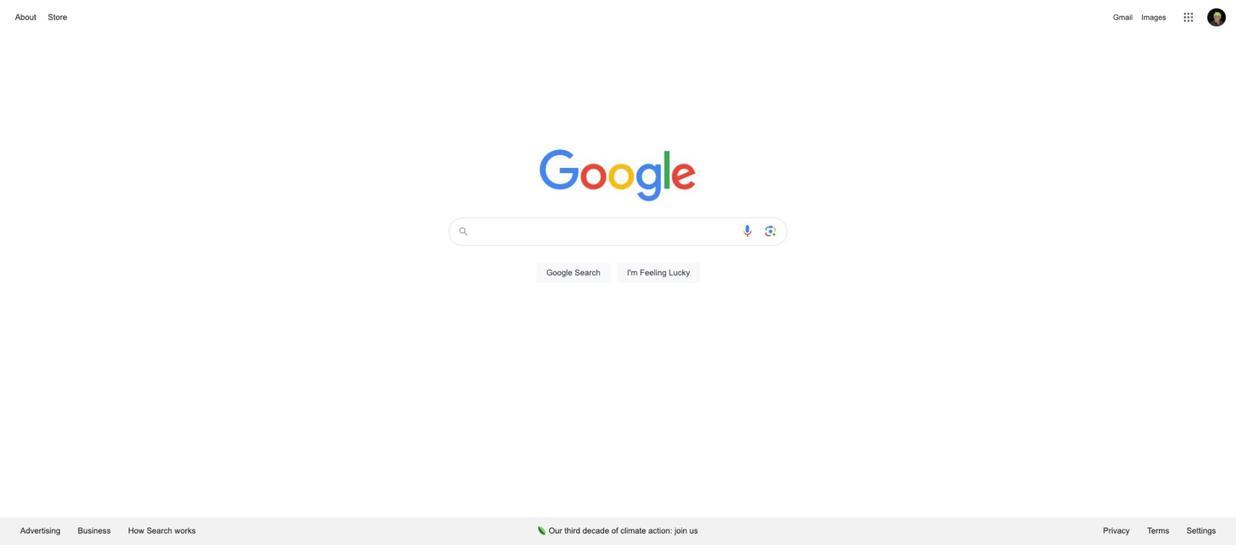 Task type: vqa. For each thing, say whether or not it's contained in the screenshot.
search field
yes



Task type: describe. For each thing, give the bounding box(es) containing it.
search by voice image
[[741, 224, 755, 238]]

google image
[[540, 150, 697, 203]]



Task type: locate. For each thing, give the bounding box(es) containing it.
None search field
[[12, 215, 1225, 297]]

search by image image
[[764, 224, 778, 238]]



